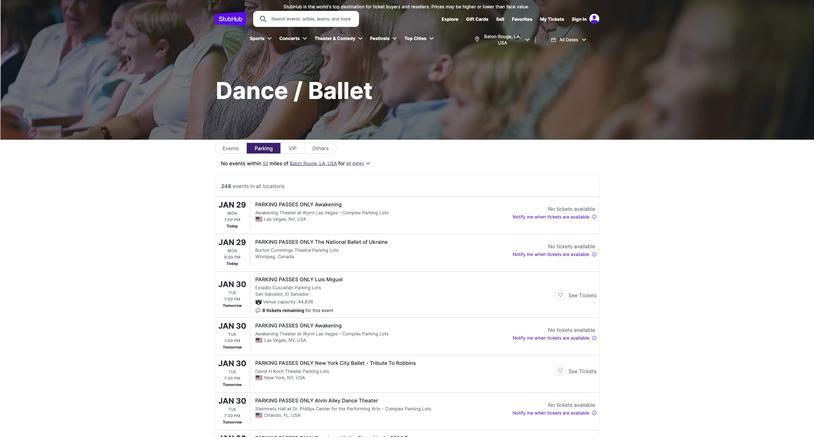 Task type: locate. For each thing, give the bounding box(es) containing it.
1 us national flag image from the top
[[255, 217, 262, 222]]

las vegas, nv, usa up cummings
[[264, 217, 306, 222]]

2 vertical spatial us national flag image
[[255, 376, 262, 381]]

29 down the 'jan 29 mon 7:00 pm today'
[[236, 238, 246, 247]]

1 vertical spatial of
[[363, 239, 368, 246]]

new york, ny, usa
[[264, 376, 305, 381]]

passes up hall
[[279, 398, 298, 404]]

4 when from the top
[[535, 411, 546, 416]]

the right is
[[308, 4, 315, 9]]

or
[[477, 4, 482, 9]]

today inside jan 29 mon 8:00 pm today
[[227, 262, 238, 266]]

tickets for parking passes only luis miguel
[[579, 293, 597, 299]]

0 vertical spatial events
[[229, 160, 246, 167]]

usa down sell link
[[498, 40, 507, 46]]

0 vertical spatial vegas,
[[273, 217, 287, 222]]

1 when from the top
[[535, 214, 546, 220]]

passes
[[279, 202, 298, 208], [279, 239, 298, 246], [279, 277, 298, 283], [279, 323, 298, 329], [279, 360, 298, 367], [279, 398, 298, 404]]

1 vertical spatial 7:00
[[224, 297, 233, 302]]

0 vertical spatial us national flag image
[[255, 217, 262, 222]]

usa left "for all dates"
[[328, 161, 337, 166]]

1 vertical spatial today
[[227, 262, 238, 266]]

of
[[284, 160, 289, 167], [363, 239, 368, 246]]

steinmetz
[[255, 407, 277, 412]]

2 see from the top
[[569, 369, 578, 375]]

2 me from the top
[[527, 252, 534, 257]]

3 tomorrow from the top
[[223, 383, 242, 388]]

awakening theater at wynn las vegas - complex parking lots up the
[[255, 210, 389, 216]]

2 vertical spatial at
[[287, 407, 291, 412]]

1 vertical spatial dance
[[342, 398, 358, 404]]

jan 29 mon 7:00 pm today
[[219, 201, 246, 229]]

new left york
[[315, 360, 326, 367]]

3 notify me when tickets are available button from the top
[[513, 334, 597, 342]]

1 horizontal spatial the
[[339, 407, 346, 412]]

0 vertical spatial at
[[297, 210, 302, 216]]

face
[[507, 4, 516, 9]]

3 7:00 from the top
[[224, 339, 233, 344]]

248 events in all locations
[[221, 183, 285, 190]]

1 las vegas, nv, usa from the top
[[264, 217, 306, 222]]

3 are from the top
[[563, 336, 570, 341]]

1 vertical spatial see
[[569, 369, 578, 375]]

las vegas, nv, usa down remaining
[[264, 338, 306, 343]]

no tickets available for jan 29 mon 8:00 pm today
[[548, 244, 595, 250]]

awakening theater at wynn las vegas - complex parking lots down "this"
[[255, 332, 389, 337]]

1 see from the top
[[569, 293, 578, 299]]

2 see tickets from the top
[[569, 369, 597, 375]]

1 are from the top
[[563, 214, 570, 220]]

0 vertical spatial jan 30 tue 7:30 pm tomorrow
[[218, 360, 246, 388]]

3 us national flag image from the top
[[255, 376, 262, 381]]

only inside parking passes only luis miguel estadio cuscatlán parking lots san salvador, el salvador
[[300, 277, 314, 283]]

rouge, down sell link
[[498, 34, 513, 39]]

mon up 8:00
[[228, 249, 237, 254]]

my tickets link
[[540, 16, 564, 22]]

0 vertical spatial today
[[227, 224, 238, 229]]

4 no tickets available from the top
[[548, 403, 595, 409]]

2 tue from the top
[[228, 333, 236, 337]]

me for jan 29 mon 7:00 pm today
[[527, 214, 534, 220]]

tue
[[228, 291, 236, 295], [228, 333, 236, 337], [228, 370, 236, 375], [228, 408, 236, 412]]

vegas, up cummings
[[273, 217, 287, 222]]

at for jan 30 tue 7:30 pm tomorrow
[[287, 407, 291, 412]]

parking passes only awakening down locations in the left top of the page
[[255, 202, 342, 208]]

2 passes from the top
[[279, 239, 298, 246]]

notify for jan 30 tue 7:00 pm tomorrow
[[513, 336, 526, 341]]

las vegas, nv, usa for jan 29
[[264, 217, 306, 222]]

2 jan 30 tue 7:00 pm tomorrow from the top
[[218, 322, 246, 350]]

3 tue from the top
[[228, 370, 236, 375]]

passes inside parking passes only the national ballet of ukraine burton cummings theatre parking lots winnipeg, canada
[[279, 239, 298, 246]]

2 are from the top
[[563, 252, 570, 257]]

jan 30 tue 7:30 pm tomorrow
[[218, 360, 246, 388], [218, 397, 246, 425]]

of right miles
[[284, 160, 289, 167]]

events for in
[[233, 183, 249, 190]]

2 awakening theater at wynn las vegas - complex parking lots from the top
[[255, 332, 389, 337]]

0 horizontal spatial rouge,
[[304, 161, 318, 166]]

1 vertical spatial 29
[[236, 238, 246, 247]]

0 vertical spatial dance
[[216, 77, 288, 104]]

5 parking from the top
[[255, 360, 278, 367]]

me for jan 30 tue 7:30 pm tomorrow
[[527, 411, 534, 416]]

3 only from the top
[[300, 277, 314, 283]]

jan 30 tue 7:30 pm tomorrow left david
[[218, 360, 246, 388]]

- right arts
[[382, 407, 384, 412]]

1 vertical spatial tickets
[[579, 293, 597, 299]]

sign in
[[572, 16, 587, 22]]

all right in in the top of the page
[[256, 183, 261, 190]]

pm inside the 'jan 29 mon 7:00 pm today'
[[234, 218, 240, 222]]

5 only from the top
[[300, 360, 314, 367]]

jan 30 tue 7:30 pm tomorrow for parking passes only alvin ailey dance theater
[[218, 397, 246, 425]]

hall
[[278, 407, 286, 412]]

3 tooltip image from the top
[[592, 411, 597, 416]]

2 tomorrow from the top
[[223, 345, 242, 350]]

1 vertical spatial jan 30 tue 7:30 pm tomorrow
[[218, 397, 246, 425]]

when
[[535, 214, 546, 220], [535, 252, 546, 257], [535, 336, 546, 341], [535, 411, 546, 416]]

tue for parking passes only alvin ailey dance theater
[[228, 408, 236, 412]]

others button
[[304, 143, 337, 154]]

1 awakening theater at wynn las vegas - complex parking lots from the top
[[255, 210, 389, 216]]

notify me when tickets are available button for jan 30 tue 7:00 pm tomorrow
[[513, 334, 597, 342]]

events button
[[215, 143, 247, 154]]

1 vertical spatial all
[[256, 183, 261, 190]]

1 tue from the top
[[228, 291, 236, 295]]

us national flag image
[[255, 217, 262, 222], [255, 338, 262, 343], [255, 376, 262, 381]]

parking passes only the national ballet of ukraine burton cummings theatre parking lots winnipeg, canada
[[255, 239, 388, 260]]

only for miguel
[[300, 277, 314, 283]]

29 down 248 events in all locations
[[236, 201, 246, 210]]

in
[[583, 16, 587, 22]]

0 horizontal spatial the
[[308, 4, 315, 9]]

for left ticket
[[366, 4, 372, 9]]

pm inside jan 29 mon 8:00 pm today
[[234, 255, 241, 260]]

1 nv, from the top
[[289, 217, 296, 222]]

parking for miguel
[[255, 277, 278, 283]]

vegas down event
[[325, 332, 338, 337]]

2 parking passes only awakening from the top
[[255, 323, 342, 329]]

national
[[326, 239, 346, 246]]

passes for miguel
[[279, 277, 298, 283]]

rouge, inside no events within 50 miles of baton rouge, la, usa
[[304, 161, 318, 166]]

29 inside the 'jan 29 mon 7:00 pm today'
[[236, 201, 246, 210]]

only for national
[[300, 239, 314, 246]]

3 parking from the top
[[255, 277, 278, 283]]

1 vertical spatial las vegas, nv, usa
[[264, 338, 306, 343]]

7:00 for us national flag image for jan 30 tue 7:00 pm tomorrow
[[224, 339, 233, 344]]

1 vertical spatial complex
[[342, 332, 361, 337]]

theater left &
[[315, 36, 332, 41]]

1 vertical spatial events
[[233, 183, 249, 190]]

1 vertical spatial the
[[339, 407, 346, 412]]

1 notify me when tickets are available from the top
[[513, 214, 590, 220]]

all inside "for all dates"
[[346, 161, 351, 166]]

1 parking passes only awakening from the top
[[255, 202, 342, 208]]

2 mon from the top
[[228, 249, 237, 254]]

0 horizontal spatial all
[[256, 183, 261, 190]]

passes for york
[[279, 360, 298, 367]]

tooltip image
[[592, 336, 597, 341]]

1 vertical spatial ballet
[[348, 239, 361, 246]]

1 vegas from the top
[[325, 210, 338, 216]]

vegas, for 30
[[273, 338, 287, 343]]

passes down remaining
[[279, 323, 298, 329]]

than
[[496, 4, 505, 9]]

me for jan 29 mon 8:00 pm today
[[527, 252, 534, 257]]

1 horizontal spatial la,
[[514, 34, 521, 39]]

6 parking from the top
[[255, 398, 278, 404]]

jan 29 mon 8:00 pm today
[[219, 238, 246, 266]]

today down 8:00
[[227, 262, 238, 266]]

1 horizontal spatial new
[[315, 360, 326, 367]]

2 today from the top
[[227, 262, 238, 266]]

passes up cummings
[[279, 239, 298, 246]]

0 vertical spatial complex
[[342, 210, 361, 216]]

complex
[[342, 210, 361, 216], [342, 332, 361, 337], [385, 407, 404, 412]]

mon down 248
[[228, 211, 237, 216]]

at for jan 30 tue 7:00 pm tomorrow
[[297, 332, 302, 337]]

remaining
[[283, 308, 304, 314]]

2 las vegas, nv, usa from the top
[[264, 338, 306, 343]]

comedy
[[337, 36, 355, 41]]

tomorrow for parking passes only alvin ailey dance theater
[[223, 420, 242, 425]]

5 passes from the top
[[279, 360, 298, 367]]

4 notify me when tickets are available button from the top
[[513, 410, 597, 417]]

4 notify me when tickets are available from the top
[[513, 411, 590, 416]]

1 jan 30 tue 7:30 pm tomorrow from the top
[[218, 360, 246, 388]]

jan inside the 'jan 29 mon 7:00 pm today'
[[219, 201, 234, 210]]

steinmetz hall at dr. phillips center for the performing arts - complex parking lots
[[255, 407, 431, 412]]

la,
[[514, 34, 521, 39], [320, 161, 327, 166]]

1 horizontal spatial all
[[346, 161, 351, 166]]

1 vertical spatial awakening theater at wynn las vegas - complex parking lots
[[255, 332, 389, 337]]

3 when from the top
[[535, 336, 546, 341]]

0 vertical spatial 7:30
[[224, 377, 233, 381]]

parking down locations in the left top of the page
[[255, 202, 278, 208]]

0 vertical spatial all
[[346, 161, 351, 166]]

2 when from the top
[[535, 252, 546, 257]]

pm for us national flag image related to jan 30 tue 7:30 pm tomorrow
[[234, 377, 240, 381]]

1 vertical spatial baton rouge, la, usa button
[[290, 160, 337, 167]]

0 horizontal spatial new
[[264, 376, 274, 381]]

parking inside parking passes only the national ballet of ukraine burton cummings theatre parking lots winnipeg, canada
[[312, 248, 328, 253]]

3 notify from the top
[[513, 336, 526, 341]]

today for parking passes only the national ballet of ukraine
[[227, 262, 238, 266]]

0 vertical spatial baton
[[484, 34, 497, 39]]

1 see tickets from the top
[[569, 293, 597, 299]]

mon inside jan 29 mon 8:00 pm today
[[228, 249, 237, 254]]

2 vertical spatial tooltip image
[[592, 411, 597, 416]]

only inside parking passes only the national ballet of ukraine burton cummings theatre parking lots winnipeg, canada
[[300, 239, 314, 246]]

1 tooltip image from the top
[[592, 215, 597, 220]]

tickets for parking passes only new york city ballet - tribute to robbins
[[579, 369, 597, 375]]

2 only from the top
[[300, 239, 314, 246]]

of left the ukraine
[[363, 239, 368, 246]]

see for parking passes only new york city ballet - tribute to robbins
[[569, 369, 578, 375]]

2 7:00 from the top
[[224, 297, 233, 302]]

la, down favorites
[[514, 34, 521, 39]]

mon
[[228, 211, 237, 216], [228, 249, 237, 254]]

29 inside jan 29 mon 8:00 pm today
[[236, 238, 246, 247]]

ticket
[[373, 4, 385, 9]]

for left dates
[[338, 160, 345, 167]]

2 parking from the top
[[255, 239, 278, 246]]

3 passes from the top
[[279, 277, 298, 283]]

1 7:30 from the top
[[224, 377, 233, 381]]

dance / ballet
[[216, 77, 373, 104]]

50 button
[[262, 159, 270, 168]]

nv, for 30
[[289, 338, 296, 343]]

mon inside the 'jan 29 mon 7:00 pm today'
[[228, 211, 237, 216]]

tue for parking passes only awakening
[[228, 333, 236, 337]]

baton inside baton rouge, la, usa
[[484, 34, 497, 39]]

vegas up national
[[325, 210, 338, 216]]

0 vertical spatial parking passes only awakening
[[255, 202, 342, 208]]

1 7:00 from the top
[[224, 218, 233, 222]]

2 notify me when tickets are available from the top
[[513, 252, 590, 257]]

no tickets available
[[548, 206, 595, 212], [548, 244, 595, 250], [548, 327, 595, 334], [548, 403, 595, 409]]

tribute
[[370, 360, 387, 367]]

1 notify me when tickets are available button from the top
[[513, 213, 597, 221]]

tomorrow for parking passes only awakening
[[223, 345, 242, 350]]

are for jan 30 tue 7:30 pm tomorrow
[[563, 411, 570, 416]]

today for parking passes only awakening
[[227, 224, 238, 229]]

dates
[[566, 37, 578, 42]]

parking inside parking passes only the national ballet of ukraine burton cummings theatre parking lots winnipeg, canada
[[255, 239, 278, 246]]

are
[[563, 214, 570, 220], [563, 252, 570, 257], [563, 336, 570, 341], [563, 411, 570, 416]]

passes up david h koch theater parking lots on the bottom left of page
[[279, 360, 298, 367]]

1 vertical spatial see tickets
[[569, 369, 597, 375]]

0 vertical spatial 29
[[236, 201, 246, 210]]

locations
[[263, 183, 285, 190]]

las
[[316, 210, 324, 216], [264, 217, 272, 222], [316, 332, 324, 337], [264, 338, 272, 343]]

2 7:30 from the top
[[224, 414, 233, 419]]

tooltip image
[[592, 215, 597, 220], [592, 252, 597, 257], [592, 411, 597, 416]]

tooltip image for parking passes only alvin ailey dance theater
[[592, 411, 597, 416]]

1 vertical spatial mon
[[228, 249, 237, 254]]

notify
[[513, 214, 526, 220], [513, 252, 526, 257], [513, 336, 526, 341], [513, 411, 526, 416]]

notify for jan 30 tue 7:30 pm tomorrow
[[513, 411, 526, 416]]

when for jan 30 tue 7:30 pm tomorrow
[[535, 411, 546, 416]]

1 vertical spatial baton
[[290, 161, 302, 166]]

7:00 inside the 'jan 29 mon 7:00 pm today'
[[224, 218, 233, 222]]

1 mon from the top
[[228, 211, 237, 216]]

2 no tickets available from the top
[[548, 244, 595, 250]]

0 vertical spatial awakening theater at wynn las vegas - complex parking lots
[[255, 210, 389, 216]]

rouge, down others
[[304, 161, 318, 166]]

1 vertical spatial 7:30
[[224, 414, 233, 419]]

all left dates
[[346, 161, 351, 166]]

0 vertical spatial 7:00
[[224, 218, 233, 222]]

2 vegas, from the top
[[273, 338, 287, 343]]

tooltip image for parking passes only awakening
[[592, 215, 597, 220]]

see tickets
[[569, 293, 597, 299], [569, 369, 597, 375]]

4 tomorrow from the top
[[223, 420, 242, 425]]

1 wynn from the top
[[303, 210, 315, 216]]

sell link
[[496, 16, 504, 22]]

4 me from the top
[[527, 411, 534, 416]]

the down ailey
[[339, 407, 346, 412]]

baton rouge, la, usa button down sell
[[471, 30, 533, 50]]

baton down the cards
[[484, 34, 497, 39]]

parking down 8
[[255, 323, 278, 329]]

6 passes from the top
[[279, 398, 298, 404]]

2 tooltip image from the top
[[592, 252, 597, 257]]

new down the h
[[264, 376, 274, 381]]

vegas
[[325, 210, 338, 216], [325, 332, 338, 337]]

0 vertical spatial see
[[569, 293, 578, 299]]

1 tomorrow from the top
[[223, 303, 242, 308]]

jan inside jan 29 mon 8:00 pm today
[[219, 238, 234, 247]]

la, inside baton rouge, la, usa
[[514, 34, 521, 39]]

0 vertical spatial las vegas, nv, usa
[[264, 217, 306, 222]]

0 vertical spatial rouge,
[[498, 34, 513, 39]]

6 only from the top
[[300, 398, 314, 404]]

pm for us national flag image corresponding to jan 29 mon 7:00 pm today
[[234, 218, 240, 222]]

passes inside parking passes only luis miguel estadio cuscatlán parking lots san salvador, el salvador
[[279, 277, 298, 283]]

parking passes only awakening down 8 tickets remaining for this event
[[255, 323, 342, 329]]

vegas for jan 30
[[325, 332, 338, 337]]

baton rouge, la, usa button
[[471, 30, 533, 50], [290, 160, 337, 167]]

and
[[402, 4, 410, 9]]

notify me when tickets are available for jan 30 tue 7:30 pm tomorrow
[[513, 411, 590, 416]]

only
[[300, 202, 314, 208], [300, 239, 314, 246], [300, 277, 314, 283], [300, 323, 314, 329], [300, 360, 314, 367], [300, 398, 314, 404]]

dr.
[[293, 407, 299, 412]]

0 vertical spatial of
[[284, 160, 289, 167]]

0 vertical spatial la,
[[514, 34, 521, 39]]

usa inside no events within 50 miles of baton rouge, la, usa
[[328, 161, 337, 166]]

tomorrow
[[223, 303, 242, 308], [223, 345, 242, 350], [223, 383, 242, 388], [223, 420, 242, 425]]

3 me from the top
[[527, 336, 534, 341]]

parking passes only new york city ballet - tribute to robbins
[[255, 360, 416, 367]]

baton rouge, la, usa
[[484, 34, 521, 46]]

2 vegas from the top
[[325, 332, 338, 337]]

no
[[221, 160, 228, 167], [548, 206, 555, 212], [548, 244, 555, 250], [548, 327, 555, 334], [548, 403, 555, 409]]

2 us national flag image from the top
[[255, 338, 262, 343]]

only for york
[[300, 360, 314, 367]]

las vegas, nv, usa for jan 30
[[264, 338, 306, 343]]

no events within 50 miles of baton rouge, la, usa
[[221, 160, 337, 167]]

2 wynn from the top
[[303, 332, 315, 337]]

lots inside parking passes only the national ballet of ukraine burton cummings theatre parking lots winnipeg, canada
[[330, 248, 339, 253]]

events left in in the top of the page
[[233, 183, 249, 190]]

0 vertical spatial vegas
[[325, 210, 338, 216]]

2 29 from the top
[[236, 238, 246, 247]]

us national flag image down 8
[[255, 338, 262, 343]]

festivals link
[[367, 31, 392, 46]]

us national flag image down david
[[255, 376, 262, 381]]

usa down dr.
[[291, 413, 301, 419]]

tue for parking passes only luis miguel
[[228, 291, 236, 295]]

0 vertical spatial tooltip image
[[592, 215, 597, 220]]

0 vertical spatial nv,
[[289, 217, 296, 222]]

notify me when tickets are available for jan 29 mon 7:00 pm today
[[513, 214, 590, 220]]

la, down others
[[320, 161, 327, 166]]

0 vertical spatial see tickets
[[569, 293, 597, 299]]

1 vertical spatial new
[[264, 376, 274, 381]]

2 vertical spatial 7:00
[[224, 339, 233, 344]]

1 vertical spatial parking passes only awakening
[[255, 323, 342, 329]]

events down events on the left top of the page
[[229, 160, 246, 167]]

1 vertical spatial rouge,
[[304, 161, 318, 166]]

3 30 from the top
[[236, 360, 246, 369]]

1 horizontal spatial baton rouge, la, usa button
[[471, 30, 533, 50]]

parking inside parking passes only luis miguel estadio cuscatlán parking lots san salvador, el salvador
[[295, 285, 311, 291]]

0 horizontal spatial la,
[[320, 161, 327, 166]]

baton down vip
[[290, 161, 302, 166]]

4 notify from the top
[[513, 411, 526, 416]]

4 30 from the top
[[236, 397, 246, 406]]

today up jan 29 mon 8:00 pm today
[[227, 224, 238, 229]]

3 no tickets available from the top
[[548, 327, 595, 334]]

0 vertical spatial jan 30 tue 7:00 pm tomorrow
[[218, 280, 246, 308]]

notify me when tickets are available button
[[513, 213, 597, 221], [513, 251, 597, 258], [513, 334, 597, 342], [513, 410, 597, 417]]

parking up burton
[[255, 239, 278, 246]]

7:30
[[224, 377, 233, 381], [224, 414, 233, 419]]

parking up estadio
[[255, 277, 278, 283]]

passes down locations in the left top of the page
[[279, 202, 298, 208]]

2 vertical spatial tickets
[[579, 369, 597, 375]]

7:30 for parking passes only new york city ballet - tribute to robbins
[[224, 377, 233, 381]]

0 vertical spatial wynn
[[303, 210, 315, 216]]

us national flag image for jan 29 mon 7:00 pm today
[[255, 217, 262, 222]]

1 vertical spatial jan 30 tue 7:00 pm tomorrow
[[218, 322, 246, 350]]

2 vertical spatial ballet
[[351, 360, 365, 367]]

0 vertical spatial ballet
[[308, 77, 373, 104]]

miguel
[[326, 277, 343, 283]]

1 vertical spatial la,
[[320, 161, 327, 166]]

1 29 from the top
[[236, 201, 246, 210]]

1 me from the top
[[527, 214, 534, 220]]

1 vertical spatial at
[[297, 332, 302, 337]]

parking up the h
[[255, 360, 278, 367]]

stubhub image
[[215, 11, 247, 27]]

1 vertical spatial us national flag image
[[255, 338, 262, 343]]

1 only from the top
[[300, 202, 314, 208]]

jan 30 tue 7:30 pm tomorrow for parking passes only new york city ballet - tribute to robbins
[[218, 360, 246, 388]]

jan 30 tue 7:30 pm tomorrow left us national flag icon
[[218, 397, 246, 425]]

miles
[[270, 160, 282, 167]]

1 horizontal spatial rouge,
[[498, 34, 513, 39]]

venue capacity: 44,836
[[263, 299, 313, 305]]

2 notify me when tickets are available button from the top
[[513, 251, 597, 258]]

baton
[[484, 34, 497, 39], [290, 161, 302, 166]]

event
[[322, 308, 334, 314]]

capacity:
[[278, 299, 297, 305]]

rouge, inside baton rouge, la, usa
[[498, 34, 513, 39]]

1 vertical spatial vegas
[[325, 332, 338, 337]]

1 no tickets available from the top
[[548, 206, 595, 212]]

no tickets available for jan 29 mon 7:00 pm today
[[548, 206, 595, 212]]

2 30 from the top
[[236, 322, 246, 331]]

0 vertical spatial baton rouge, la, usa button
[[471, 30, 533, 50]]

1 jan 30 tue 7:00 pm tomorrow from the top
[[218, 280, 246, 308]]

parking
[[255, 145, 273, 152], [362, 210, 378, 216], [312, 248, 328, 253], [295, 285, 311, 291], [362, 332, 378, 337], [303, 369, 319, 375], [405, 407, 421, 412]]

3 notify me when tickets are available from the top
[[513, 336, 590, 341]]

awakening theater at wynn las vegas - complex parking lots for 29
[[255, 210, 389, 216]]

1 vertical spatial vegas,
[[273, 338, 287, 343]]

cuscatlán
[[272, 285, 294, 291]]

at
[[297, 210, 302, 216], [297, 332, 302, 337], [287, 407, 291, 412]]

sell
[[496, 16, 504, 22]]

4 are from the top
[[563, 411, 570, 416]]

passes up the cuscatlán
[[279, 277, 298, 283]]

1 horizontal spatial of
[[363, 239, 368, 246]]

today inside the 'jan 29 mon 7:00 pm today'
[[227, 224, 238, 229]]

1 vertical spatial wynn
[[303, 332, 315, 337]]

1 horizontal spatial baton
[[484, 34, 497, 39]]

us national flag image right the 'jan 29 mon 7:00 pm today'
[[255, 217, 262, 222]]

resellers.
[[411, 4, 430, 9]]

0 horizontal spatial baton
[[290, 161, 302, 166]]

vegas, up koch
[[273, 338, 287, 343]]

ukraine
[[369, 239, 388, 246]]

0 vertical spatial the
[[308, 4, 315, 9]]

parking for national
[[255, 239, 278, 246]]

jan 30 tue 7:00 pm tomorrow
[[218, 280, 246, 308], [218, 322, 246, 350]]

1 notify from the top
[[513, 214, 526, 220]]

tickets
[[557, 206, 573, 212], [548, 214, 562, 220], [557, 244, 573, 250], [548, 252, 562, 257], [266, 308, 281, 314], [557, 327, 573, 334], [548, 336, 562, 341], [557, 403, 573, 409], [548, 411, 562, 416]]

all
[[560, 37, 565, 42]]

7:00 for us national flag image corresponding to jan 29 mon 7:00 pm today
[[224, 218, 233, 222]]

mon for parking passes only the national ballet of ukraine
[[228, 249, 237, 254]]

this
[[313, 308, 320, 314]]

las down 8
[[264, 338, 272, 343]]

1 today from the top
[[227, 224, 238, 229]]

2 nv, from the top
[[289, 338, 296, 343]]

0 horizontal spatial of
[[284, 160, 289, 167]]

2 notify from the top
[[513, 252, 526, 257]]

parking up steinmetz
[[255, 398, 278, 404]]

explore link
[[442, 16, 459, 22]]

parking passes only awakening for jan 30
[[255, 323, 342, 329]]

complex for 29
[[342, 210, 361, 216]]

ballet
[[308, 77, 373, 104], [348, 239, 361, 246], [351, 360, 365, 367]]

dates
[[352, 161, 364, 166]]

notify me when tickets are available button for jan 30 tue 7:30 pm tomorrow
[[513, 410, 597, 417]]

when for jan 29 mon 8:00 pm today
[[535, 252, 546, 257]]

1 30 from the top
[[236, 280, 246, 289]]

jan 30 tue 7:00 pm tomorrow for parking passes only luis miguel
[[218, 280, 246, 308]]

theater & comedy link
[[311, 31, 358, 46]]

pm
[[234, 218, 240, 222], [234, 255, 241, 260], [234, 297, 240, 302], [234, 339, 240, 344], [234, 377, 240, 381], [234, 414, 240, 419]]

baton rouge, la, usa button down others button on the left top
[[290, 160, 337, 167]]

0 vertical spatial mon
[[228, 211, 237, 216]]

1 vegas, from the top
[[273, 217, 287, 222]]

1 vertical spatial nv,
[[289, 338, 296, 343]]

1 vertical spatial tooltip image
[[592, 252, 597, 257]]

0 vertical spatial new
[[315, 360, 326, 367]]

4 tue from the top
[[228, 408, 236, 412]]

2 jan 30 tue 7:30 pm tomorrow from the top
[[218, 397, 246, 425]]

parking inside parking passes only luis miguel estadio cuscatlán parking lots san salvador, el salvador
[[255, 277, 278, 283]]

theater
[[315, 36, 332, 41], [280, 210, 296, 216], [280, 332, 296, 337], [285, 369, 302, 375], [359, 398, 378, 404]]



Task type: vqa. For each thing, say whether or not it's contained in the screenshot.
Airlines
no



Task type: describe. For each thing, give the bounding box(es) containing it.
2 vertical spatial complex
[[385, 407, 404, 412]]

koch
[[273, 369, 284, 375]]

la, inside no events within 50 miles of baton rouge, la, usa
[[320, 161, 327, 166]]

50
[[263, 161, 268, 166]]

san
[[255, 292, 263, 297]]

concerts link
[[276, 31, 302, 46]]

vip button
[[281, 143, 304, 154]]

29 for parking passes only the national ballet of ukraine
[[236, 238, 246, 247]]

ny,
[[287, 376, 295, 381]]

h
[[269, 369, 272, 375]]

top cities link
[[401, 31, 429, 46]]

&
[[333, 36, 336, 41]]

wynn for 30
[[303, 332, 315, 337]]

sports
[[250, 36, 265, 41]]

tue for parking passes only new york city ballet - tribute to robbins
[[228, 370, 236, 375]]

mon for parking passes only awakening
[[228, 211, 237, 216]]

value.
[[517, 4, 529, 9]]

me for jan 30 tue 7:00 pm tomorrow
[[527, 336, 534, 341]]

orlando,
[[264, 413, 282, 419]]

notify for jan 29 mon 8:00 pm today
[[513, 252, 526, 257]]

theatre
[[295, 248, 311, 253]]

30 for parking passes only luis miguel
[[236, 280, 246, 289]]

vip
[[289, 145, 297, 152]]

jan 30 tue 7:00 pm tomorrow for parking passes only awakening
[[218, 322, 246, 350]]

parking passes only alvin ailey dance theater
[[255, 398, 378, 404]]

in
[[250, 183, 255, 190]]

gift cards link
[[466, 16, 489, 22]]

usa down 8 tickets remaining for this event
[[297, 338, 306, 343]]

center
[[316, 407, 330, 412]]

when for jan 29 mon 7:00 pm today
[[535, 214, 546, 220]]

- up national
[[339, 210, 341, 216]]

theater inside theater & comedy link
[[315, 36, 332, 41]]

explore
[[442, 16, 459, 22]]

pm for us national flag image for jan 30 tue 7:00 pm tomorrow
[[234, 339, 240, 344]]

4 passes from the top
[[279, 323, 298, 329]]

44,836
[[298, 299, 313, 305]]

parking passes only awakening for jan 29
[[255, 202, 342, 208]]

may
[[446, 4, 455, 9]]

my
[[540, 16, 547, 22]]

canada
[[278, 254, 294, 260]]

baton inside no events within 50 miles of baton rouge, la, usa
[[290, 161, 302, 166]]

see tickets for parking passes only luis miguel
[[569, 293, 597, 299]]

ballet inside parking passes only the national ballet of ukraine burton cummings theatre parking lots winnipeg, canada
[[348, 239, 361, 246]]

29 for parking passes only awakening
[[236, 201, 246, 210]]

world's
[[316, 4, 332, 9]]

city
[[340, 360, 350, 367]]

no for jan 30 tue 7:30 pm tomorrow
[[548, 403, 555, 409]]

usa inside baton rouge, la, usa
[[498, 40, 507, 46]]

sign in link
[[572, 16, 587, 22]]

notify me when tickets are available button for jan 29 mon 7:00 pm today
[[513, 213, 597, 221]]

us national flag image for jan 30 tue 7:30 pm tomorrow
[[255, 376, 262, 381]]

nv, for 29
[[289, 217, 296, 222]]

within
[[247, 160, 262, 167]]

top
[[405, 36, 413, 41]]

0 vertical spatial tickets
[[548, 16, 564, 22]]

passes for ailey
[[279, 398, 298, 404]]

0 horizontal spatial baton rouge, la, usa button
[[290, 160, 337, 167]]

stubhub
[[284, 4, 302, 9]]

burton
[[255, 248, 270, 253]]

1 horizontal spatial dance
[[342, 398, 358, 404]]

Search events, artists, teams, and more field
[[271, 15, 353, 22]]

1 passes from the top
[[279, 202, 298, 208]]

events
[[223, 145, 239, 152]]

all dates
[[560, 37, 578, 42]]

lower
[[483, 4, 494, 9]]

parking passes only luis miguel estadio cuscatlán parking lots san salvador, el salvador
[[255, 277, 343, 297]]

are for jan 29 mon 8:00 pm today
[[563, 252, 570, 257]]

be
[[456, 4, 461, 9]]

for left "this"
[[306, 308, 311, 314]]

gift cards
[[466, 16, 489, 22]]

las down "this"
[[316, 332, 324, 337]]

for all dates
[[338, 160, 364, 167]]

vegas for jan 29
[[325, 210, 338, 216]]

fl,
[[284, 413, 290, 419]]

theater up ny,
[[285, 369, 302, 375]]

jan for us national flag icon
[[218, 397, 234, 406]]

of inside parking passes only the national ballet of ukraine burton cummings theatre parking lots winnipeg, canada
[[363, 239, 368, 246]]

30 for parking passes only new york city ballet - tribute to robbins
[[236, 360, 246, 369]]

favorites link
[[512, 16, 533, 22]]

cities
[[414, 36, 427, 41]]

theater down remaining
[[280, 332, 296, 337]]

luis
[[315, 277, 325, 283]]

no for jan 30 tue 7:00 pm tomorrow
[[548, 327, 555, 334]]

only for ailey
[[300, 398, 314, 404]]

favorites
[[512, 16, 533, 22]]

theater down locations in the left top of the page
[[280, 210, 296, 216]]

notify me when tickets are available for jan 30 tue 7:00 pm tomorrow
[[513, 336, 590, 341]]

tomorrow for parking passes only new york city ballet - tribute to robbins
[[223, 383, 242, 388]]

salvador
[[290, 292, 309, 297]]

jan for us national flag image related to jan 30 tue 7:30 pm tomorrow
[[218, 360, 234, 369]]

parking inside button
[[255, 145, 273, 152]]

see tickets for parking passes only new york city ballet - tribute to robbins
[[569, 369, 597, 375]]

jan for us national flag image corresponding to jan 29 mon 7:00 pm today
[[219, 201, 234, 210]]

see for parking passes only luis miguel
[[569, 293, 578, 299]]

when for jan 30 tue 7:00 pm tomorrow
[[535, 336, 546, 341]]

notify me when tickets are available for jan 29 mon 8:00 pm today
[[513, 252, 590, 257]]

estadio
[[255, 285, 271, 291]]

parking for ailey
[[255, 398, 278, 404]]

notify me when tickets are available button for jan 29 mon 8:00 pm today
[[513, 251, 597, 258]]

1 parking from the top
[[255, 202, 278, 208]]

no tickets available for jan 30 tue 7:30 pm tomorrow
[[548, 403, 595, 409]]

phillips
[[300, 407, 315, 412]]

248
[[221, 183, 231, 190]]

parking for york
[[255, 360, 278, 367]]

parking button
[[247, 143, 281, 154]]

festivals
[[370, 36, 390, 41]]

jan for us national flag image for jan 30 tue 7:00 pm tomorrow
[[218, 322, 234, 331]]

events for within
[[229, 160, 246, 167]]

- up parking passes only new york city ballet - tribute to robbins
[[339, 332, 341, 337]]

ailey
[[329, 398, 341, 404]]

30 for parking passes only awakening
[[236, 322, 246, 331]]

sports link
[[247, 31, 267, 46]]

us national flag image for jan 30 tue 7:00 pm tomorrow
[[255, 338, 262, 343]]

for down ailey
[[332, 407, 337, 412]]

orlando, fl, usa
[[264, 413, 301, 419]]

4 parking from the top
[[255, 323, 278, 329]]

higher
[[463, 4, 476, 9]]

usa right ny,
[[296, 376, 305, 381]]

vegas, for 29
[[273, 217, 287, 222]]

my tickets
[[540, 16, 564, 22]]

passes for national
[[279, 239, 298, 246]]

wynn for 29
[[303, 210, 315, 216]]

no tickets available for jan 30 tue 7:00 pm tomorrow
[[548, 327, 595, 334]]

las up the
[[316, 210, 324, 216]]

is
[[303, 4, 307, 9]]

at for jan 29 mon 7:00 pm today
[[297, 210, 302, 216]]

notify for jan 29 mon 7:00 pm today
[[513, 214, 526, 220]]

cummings
[[271, 248, 293, 253]]

york
[[328, 360, 339, 367]]

are for jan 30 tue 7:00 pm tomorrow
[[563, 336, 570, 341]]

4 only from the top
[[300, 323, 314, 329]]

concerts
[[279, 36, 300, 41]]

gift
[[466, 16, 474, 22]]

top cities
[[405, 36, 427, 41]]

el
[[285, 292, 289, 297]]

top
[[333, 4, 340, 9]]

8:00
[[224, 255, 233, 260]]

las up burton
[[264, 217, 272, 222]]

no for jan 29 mon 7:00 pm today
[[548, 206, 555, 212]]

the
[[315, 239, 325, 246]]

theater & comedy
[[315, 36, 355, 41]]

usa up theatre
[[297, 217, 306, 222]]

venue
[[263, 299, 276, 305]]

7:30 for parking passes only alvin ailey dance theater
[[224, 414, 233, 419]]

complex for 30
[[342, 332, 361, 337]]

8 tickets remaining for this event
[[262, 308, 334, 314]]

- left tribute
[[366, 360, 369, 367]]

to
[[389, 360, 395, 367]]

pm for us national flag icon
[[234, 414, 240, 419]]

lots inside parking passes only luis miguel estadio cuscatlán parking lots san salvador, el salvador
[[312, 285, 321, 291]]

sign
[[572, 16, 582, 22]]

no for jan 29 mon 8:00 pm today
[[548, 244, 555, 250]]

are for jan 29 mon 7:00 pm today
[[563, 214, 570, 220]]

theater up arts
[[359, 398, 378, 404]]

us national flag image
[[255, 413, 262, 419]]

winnipeg,
[[255, 254, 276, 260]]

destination
[[341, 4, 365, 9]]

0 horizontal spatial dance
[[216, 77, 288, 104]]

david
[[255, 369, 267, 375]]

buyers
[[386, 4, 401, 9]]

awakening theater at wynn las vegas - complex parking lots for 30
[[255, 332, 389, 337]]

robbins
[[396, 360, 416, 367]]



